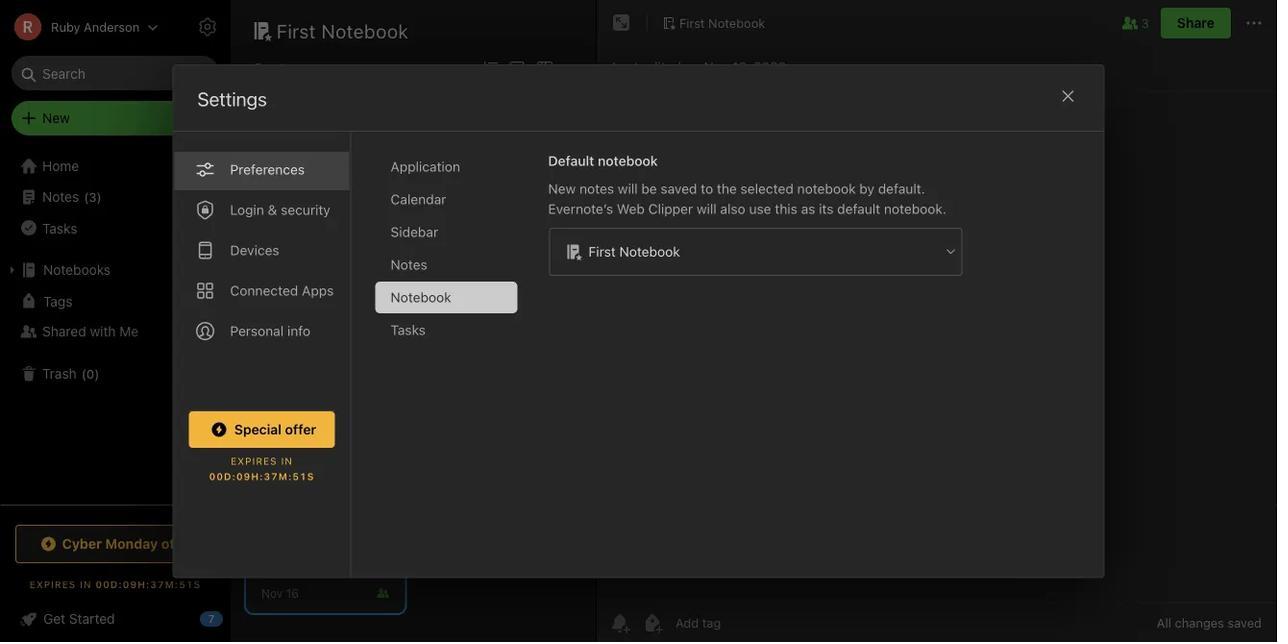 Task type: describe. For each thing, give the bounding box(es) containing it.
sidebar
[[391, 224, 438, 240]]

tasks tab
[[375, 314, 518, 346]]

00d:09h:37m:51s for offer
[[209, 471, 315, 482]]

things
[[432, 124, 476, 139]]

nov inside note window element
[[704, 59, 729, 75]]

0
[[86, 366, 94, 381]]

tasks inside button
[[42, 220, 77, 236]]

sidebar tab
[[375, 216, 518, 248]]

first notebook up 3 notes
[[277, 19, 409, 42]]

all changes saved
[[1157, 616, 1262, 630]]

preferences
[[230, 161, 305, 177]]

special offer button
[[189, 411, 335, 448]]

thumbnail image
[[246, 245, 405, 350]]

0 horizontal spatial first
[[277, 19, 316, 42]]

changes
[[1175, 616, 1225, 630]]

in for cyber
[[80, 579, 92, 590]]

selected
[[741, 181, 794, 196]]

notebook inside notebook tab
[[391, 289, 452, 305]]

1/2
[[454, 288, 470, 302]]

tab list containing preferences
[[174, 132, 351, 577]]

notebook inside new notes will be saved to the selected notebook by default. evernote's web clipper will also use this as its default notebook.
[[798, 181, 856, 196]]

notes tab
[[375, 249, 518, 280]]

trash ( 0 )
[[42, 366, 99, 382]]

drawing
[[301, 124, 354, 139]]

evernote's
[[548, 201, 613, 217]]

notebook.
[[884, 201, 947, 217]]

last
[[612, 59, 639, 75]]

Default notebook field
[[548, 227, 964, 277]]

application
[[391, 158, 460, 174]]

do
[[496, 124, 513, 139]]

3 button
[[1119, 12, 1150, 35]]

shared with me link
[[0, 316, 230, 347]]

home link
[[0, 151, 231, 182]]

share
[[1177, 15, 1215, 31]]

notes for new
[[580, 181, 614, 196]]

tags button
[[0, 286, 230, 316]]

&
[[268, 202, 277, 218]]

0 vertical spatial will
[[618, 181, 638, 196]]

as
[[801, 201, 816, 217]]

16
[[286, 586, 299, 600]]

new for new
[[42, 110, 70, 126]]

info
[[287, 323, 311, 339]]

min
[[272, 179, 291, 192]]

16,
[[732, 59, 750, 75]]

notes ( 3 )
[[42, 189, 102, 205]]

( for trash
[[81, 366, 86, 381]]

milk
[[261, 398, 287, 414]]

share button
[[1161, 8, 1231, 38]]

special offer
[[234, 421, 316, 437]]

3 inside "notes ( 3 )"
[[89, 190, 97, 204]]

notebooks link
[[0, 255, 230, 286]]

personal info
[[230, 323, 311, 339]]

default
[[838, 201, 881, 217]]

add a reminder image
[[608, 611, 632, 634]]

tags
[[43, 293, 73, 309]]

eggs
[[290, 398, 321, 414]]

on
[[685, 59, 701, 75]]

new notes will be saved to the selected notebook by default. evernote's web clipper will also use this as its default notebook.
[[548, 181, 947, 217]]

calendar
[[391, 191, 446, 207]]

new button
[[12, 101, 219, 136]]

default
[[548, 153, 594, 169]]

saved inside note window element
[[1228, 616, 1262, 630]]

first notebook button
[[656, 10, 772, 37]]

ago
[[295, 179, 315, 192]]

its
[[819, 201, 834, 217]]

tasks inside 'tab'
[[391, 322, 426, 338]]

also
[[720, 201, 746, 217]]

2 min ago
[[261, 179, 315, 192]]

all
[[1157, 616, 1172, 630]]

notes for 3
[[266, 60, 300, 76]]

connected apps
[[230, 282, 334, 298]]

expand notebooks image
[[5, 262, 20, 278]]

offer inside popup button
[[285, 421, 316, 437]]

me
[[119, 323, 139, 339]]

cyber monday offer button
[[15, 525, 215, 563]]

expires for cyber monday offer
[[30, 579, 76, 590]]

monday
[[105, 536, 158, 552]]

first notebook inside first notebook field
[[589, 243, 680, 259]]

3 for 3 notes
[[254, 60, 262, 76]]

first notebook inside "first notebook" "button"
[[680, 15, 765, 30]]

calendar tab
[[375, 183, 518, 215]]

smile drawing
[[261, 124, 354, 139]]

Note Editor text field
[[597, 92, 1278, 603]]

settings
[[198, 87, 267, 110]]

default notebook
[[548, 153, 658, 169]]

to inside new notes will be saved to the selected notebook by default. evernote's web clipper will also use this as its default notebook.
[[701, 181, 713, 196]]



Task type: locate. For each thing, give the bounding box(es) containing it.
1 horizontal spatial 3
[[254, 60, 262, 76]]

new up home
[[42, 110, 70, 126]]

smile
[[261, 124, 297, 139]]

0 vertical spatial nov
[[704, 59, 729, 75]]

in down special offer
[[281, 455, 293, 467]]

personal
[[230, 323, 284, 339]]

new for new notes will be saved to the selected notebook by default. evernote's web clipper will also use this as its default notebook.
[[548, 181, 576, 196]]

expires in 00d:09h:37m:51s for cyber
[[30, 579, 201, 590]]

0 horizontal spatial notes
[[42, 189, 79, 205]]

) right trash
[[94, 366, 99, 381]]

clipper
[[649, 201, 693, 217]]

expires for special offer
[[231, 455, 277, 467]]

expires
[[231, 455, 277, 467], [30, 579, 76, 590]]

0 vertical spatial notes
[[42, 189, 79, 205]]

notebook up be
[[598, 153, 658, 169]]

nov
[[704, 59, 729, 75], [261, 586, 283, 600]]

1 horizontal spatial expires in 00d:09h:37m:51s
[[209, 455, 315, 482]]

1 horizontal spatial 00d:09h:37m:51s
[[209, 471, 315, 482]]

0 horizontal spatial to
[[480, 124, 493, 139]]

saved inside new notes will be saved to the selected notebook by default. evernote's web clipper will also use this as its default notebook.
[[661, 181, 697, 196]]

expires down cyber
[[30, 579, 76, 590]]

web
[[617, 201, 645, 217]]

with
[[90, 323, 116, 339]]

notebook inside first notebook field
[[620, 243, 680, 259]]

settings image
[[196, 15, 219, 38]]

(
[[84, 190, 89, 204], [81, 366, 86, 381]]

expires in 00d:09h:37m:51s down special offer popup button
[[209, 455, 315, 482]]

notes up evernote's on the top left
[[580, 181, 614, 196]]

( inside "notes ( 3 )"
[[84, 190, 89, 204]]

notes
[[266, 60, 300, 76], [580, 181, 614, 196]]

3 down the home link
[[89, 190, 97, 204]]

in down cyber
[[80, 579, 92, 590]]

notebook
[[598, 153, 658, 169], [798, 181, 856, 196]]

1 vertical spatial offer
[[161, 536, 194, 552]]

special
[[234, 421, 282, 437]]

1 horizontal spatial in
[[281, 455, 293, 467]]

first
[[680, 15, 705, 30], [277, 19, 316, 42], [589, 243, 616, 259]]

nov right on
[[704, 59, 729, 75]]

0 vertical spatial expires in 00d:09h:37m:51s
[[209, 455, 315, 482]]

expires in 00d:09h:37m:51s
[[209, 455, 315, 482], [30, 579, 201, 590]]

new up evernote's on the top left
[[548, 181, 576, 196]]

offer inside popup button
[[161, 536, 194, 552]]

cyber monday offer
[[62, 536, 194, 552]]

use
[[749, 201, 771, 217]]

by
[[860, 181, 875, 196]]

1 horizontal spatial first
[[589, 243, 616, 259]]

shared with me
[[42, 323, 139, 339]]

3
[[1142, 16, 1150, 30], [254, 60, 262, 76], [89, 190, 97, 204]]

0 vertical spatial 3
[[1142, 16, 1150, 30]]

to left 'the'
[[701, 181, 713, 196]]

1 vertical spatial nov
[[261, 586, 283, 600]]

) inside 'trash ( 0 )'
[[94, 366, 99, 381]]

0 horizontal spatial notes
[[266, 60, 300, 76]]

0 vertical spatial )
[[97, 190, 102, 204]]

tasks button
[[0, 212, 230, 243]]

0 horizontal spatial saved
[[661, 181, 697, 196]]

tasks down notebook tab
[[391, 322, 426, 338]]

1 vertical spatial notes
[[580, 181, 614, 196]]

3 left share
[[1142, 16, 1150, 30]]

00d:09h:37m:51s for monday
[[96, 579, 201, 590]]

expires inside expires in 00d:09h:37m:51s
[[231, 455, 277, 467]]

1 horizontal spatial tasks
[[391, 322, 426, 338]]

notes down home
[[42, 189, 79, 205]]

sugar
[[325, 398, 361, 414]]

0 horizontal spatial in
[[80, 579, 92, 590]]

( right trash
[[81, 366, 86, 381]]

0 horizontal spatial tab list
[[174, 132, 351, 577]]

first up on
[[680, 15, 705, 30]]

0 vertical spatial to
[[480, 124, 493, 139]]

note window element
[[597, 0, 1278, 642]]

new inside new notes will be saved to the selected notebook by default. evernote's web clipper will also use this as its default notebook.
[[548, 181, 576, 196]]

1 vertical spatial to
[[701, 181, 713, 196]]

first inside "button"
[[680, 15, 705, 30]]

milk eggs sugar cheese
[[261, 398, 361, 432]]

1 vertical spatial tasks
[[391, 322, 426, 338]]

expand note image
[[610, 12, 633, 35]]

) down the home link
[[97, 190, 102, 204]]

notes
[[42, 189, 79, 205], [391, 256, 428, 272]]

tab list
[[174, 132, 351, 577], [375, 151, 533, 577]]

1 horizontal spatial notes
[[580, 181, 614, 196]]

to inside "things to do organize files"
[[480, 124, 493, 139]]

things to do organize files
[[432, 124, 520, 161]]

1 vertical spatial (
[[81, 366, 86, 381]]

1 vertical spatial 3
[[254, 60, 262, 76]]

tasks
[[42, 220, 77, 236], [391, 322, 426, 338]]

( down the home link
[[84, 190, 89, 204]]

notebook up its
[[798, 181, 856, 196]]

notes down sidebar
[[391, 256, 428, 272]]

1 horizontal spatial to
[[701, 181, 713, 196]]

application tab
[[375, 151, 518, 182]]

trash
[[42, 366, 77, 382]]

( inside 'trash ( 0 )'
[[81, 366, 86, 381]]

saved up clipper
[[661, 181, 697, 196]]

0 horizontal spatial notebook
[[598, 153, 658, 169]]

in
[[281, 455, 293, 467], [80, 579, 92, 590]]

0 horizontal spatial expires
[[30, 579, 76, 590]]

0 vertical spatial 00d:09h:37m:51s
[[209, 471, 315, 482]]

cyber
[[62, 536, 102, 552]]

this
[[775, 201, 798, 217]]

first up 3 notes
[[277, 19, 316, 42]]

1 horizontal spatial offer
[[285, 421, 316, 437]]

2023
[[754, 59, 787, 75]]

1 horizontal spatial nov
[[704, 59, 729, 75]]

notes for notes
[[391, 256, 428, 272]]

0 horizontal spatial tasks
[[42, 220, 77, 236]]

first down evernote's on the top left
[[589, 243, 616, 259]]

login
[[230, 202, 264, 218]]

notes up settings
[[266, 60, 300, 76]]

first notebook down web
[[589, 243, 680, 259]]

in for special
[[281, 455, 293, 467]]

0 vertical spatial new
[[42, 110, 70, 126]]

0 horizontal spatial will
[[618, 181, 638, 196]]

cheese
[[261, 416, 308, 432]]

) inside "notes ( 3 )"
[[97, 190, 102, 204]]

2 vertical spatial 3
[[89, 190, 97, 204]]

files
[[491, 145, 520, 161]]

new inside new popup button
[[42, 110, 70, 126]]

Search text field
[[25, 56, 206, 90]]

tasks down "notes ( 3 )"
[[42, 220, 77, 236]]

( for notes
[[84, 190, 89, 204]]

00d:09h:37m:51s down monday
[[96, 579, 201, 590]]

be
[[642, 181, 657, 196]]

0 vertical spatial offer
[[285, 421, 316, 437]]

1 vertical spatial 00d:09h:37m:51s
[[96, 579, 201, 590]]

1 vertical spatial expires in 00d:09h:37m:51s
[[30, 579, 201, 590]]

first notebook
[[680, 15, 765, 30], [277, 19, 409, 42], [589, 243, 680, 259]]

saved
[[661, 181, 697, 196], [1228, 616, 1262, 630]]

) for trash
[[94, 366, 99, 381]]

tree containing home
[[0, 151, 231, 504]]

0 horizontal spatial 00d:09h:37m:51s
[[96, 579, 201, 590]]

expires down "special"
[[231, 455, 277, 467]]

0 vertical spatial tasks
[[42, 220, 77, 236]]

1 vertical spatial saved
[[1228, 616, 1262, 630]]

3 for 3
[[1142, 16, 1150, 30]]

notes for notes ( 3 )
[[42, 189, 79, 205]]

login & security
[[230, 202, 330, 218]]

shared
[[42, 323, 86, 339]]

offer
[[285, 421, 316, 437], [161, 536, 194, 552]]

first inside field
[[589, 243, 616, 259]]

will left also
[[697, 201, 717, 217]]

1 horizontal spatial tab list
[[375, 151, 533, 577]]

default.
[[878, 181, 925, 196]]

last edited on nov 16, 2023
[[612, 59, 787, 75]]

the
[[717, 181, 737, 196]]

organize
[[432, 145, 488, 161]]

0 horizontal spatial offer
[[161, 536, 194, 552]]

1 vertical spatial notebook
[[798, 181, 856, 196]]

devices
[[230, 242, 279, 258]]

edited
[[642, 59, 681, 75]]

saved right changes
[[1228, 616, 1262, 630]]

apps
[[302, 282, 334, 298]]

0 horizontal spatial new
[[42, 110, 70, 126]]

1 vertical spatial )
[[94, 366, 99, 381]]

1 vertical spatial expires
[[30, 579, 76, 590]]

notebook inside "first notebook" "button"
[[709, 15, 765, 30]]

will
[[618, 181, 638, 196], [697, 201, 717, 217]]

nov left 16
[[261, 586, 283, 600]]

1 vertical spatial will
[[697, 201, 717, 217]]

3 inside button
[[1142, 16, 1150, 30]]

1 vertical spatial notes
[[391, 256, 428, 272]]

00d:09h:37m:51s down special offer popup button
[[209, 471, 315, 482]]

home
[[42, 158, 79, 174]]

tab list containing application
[[375, 151, 533, 577]]

offer down "eggs" on the left
[[285, 421, 316, 437]]

first notebook up 16,
[[680, 15, 765, 30]]

00d:09h:37m:51s inside tab list
[[209, 471, 315, 482]]

notes inside tab
[[391, 256, 428, 272]]

0 vertical spatial expires
[[231, 455, 277, 467]]

0 horizontal spatial nov
[[261, 586, 283, 600]]

expires in 00d:09h:37m:51s down cyber monday offer popup button in the bottom of the page
[[30, 579, 201, 590]]

) for notes
[[97, 190, 102, 204]]

1 horizontal spatial will
[[697, 201, 717, 217]]

notebook
[[709, 15, 765, 30], [321, 19, 409, 42], [620, 243, 680, 259], [391, 289, 452, 305]]

None search field
[[25, 56, 206, 90]]

tree
[[0, 151, 231, 504]]

connected
[[230, 282, 298, 298]]

1 horizontal spatial notes
[[391, 256, 428, 272]]

0 horizontal spatial expires in 00d:09h:37m:51s
[[30, 579, 201, 590]]

3 up settings
[[254, 60, 262, 76]]

1 horizontal spatial new
[[548, 181, 576, 196]]

2 horizontal spatial 3
[[1142, 16, 1150, 30]]

close image
[[1057, 84, 1080, 107]]

notes inside new notes will be saved to the selected notebook by default. evernote's web clipper will also use this as its default notebook.
[[580, 181, 614, 196]]

0 vertical spatial saved
[[661, 181, 697, 196]]

new
[[42, 110, 70, 126], [548, 181, 576, 196]]

3 notes
[[254, 60, 300, 76]]

0 horizontal spatial 3
[[89, 190, 97, 204]]

nov 16
[[261, 586, 299, 600]]

00d:09h:37m:51s
[[209, 471, 315, 482], [96, 579, 201, 590]]

add tag image
[[641, 611, 664, 634]]

2
[[261, 179, 268, 192]]

to left the do
[[480, 124, 493, 139]]

offer right monday
[[161, 536, 194, 552]]

0 vertical spatial notebook
[[598, 153, 658, 169]]

0 vertical spatial in
[[281, 455, 293, 467]]

1 vertical spatial in
[[80, 579, 92, 590]]

will up web
[[618, 181, 638, 196]]

1 horizontal spatial expires
[[231, 455, 277, 467]]

security
[[281, 202, 330, 218]]

notebooks
[[43, 262, 111, 278]]

expires in 00d:09h:37m:51s for special
[[209, 455, 315, 482]]

1 vertical spatial new
[[548, 181, 576, 196]]

2 horizontal spatial first
[[680, 15, 705, 30]]

1 horizontal spatial saved
[[1228, 616, 1262, 630]]

notebook tab
[[375, 281, 518, 313]]

0 vertical spatial (
[[84, 190, 89, 204]]

0 vertical spatial notes
[[266, 60, 300, 76]]

1 horizontal spatial notebook
[[798, 181, 856, 196]]



Task type: vqa. For each thing, say whether or not it's contained in the screenshot.
Tag name text box
no



